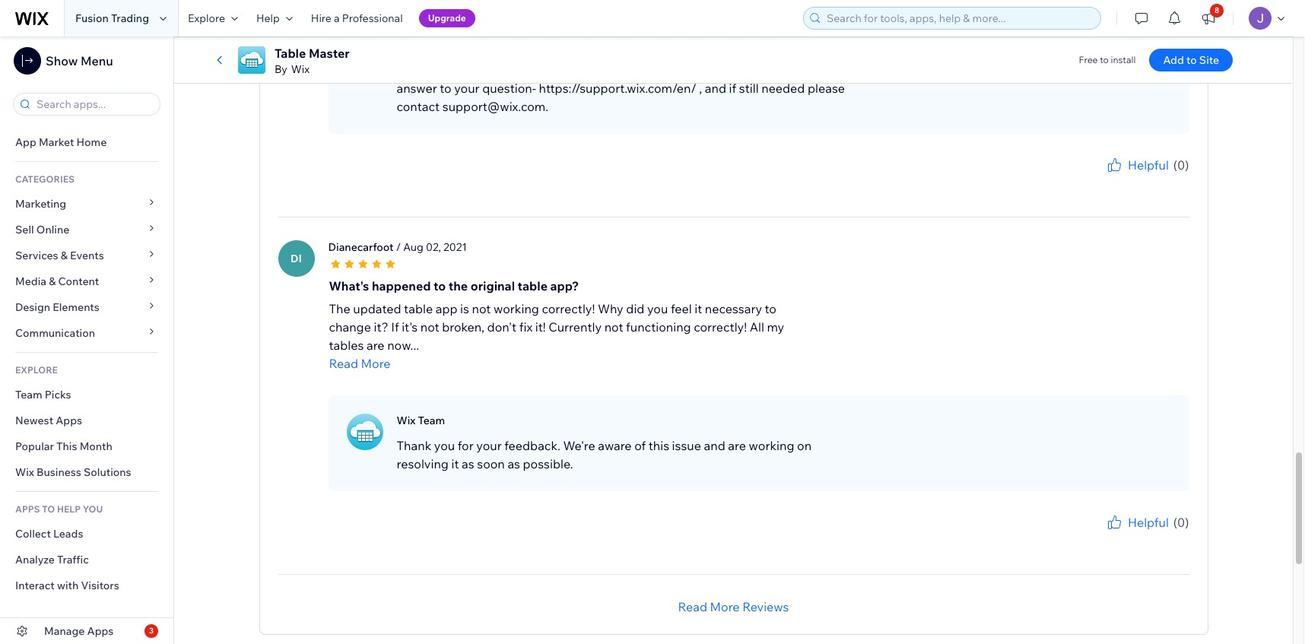 Task type: locate. For each thing, give the bounding box(es) containing it.
show
[[46, 53, 78, 68]]

and inside thank you for your feedback. we're aware of this issue and are working on resolving it as soon as possible.
[[704, 438, 725, 453]]

0 horizontal spatial read
[[329, 356, 358, 371]]

table up it's
[[404, 301, 433, 316]]

& right 'media'
[[49, 275, 56, 288]]

1 vertical spatial read
[[678, 599, 707, 614]]

0 vertical spatial feedback
[[1149, 174, 1189, 185]]

to right free
[[1100, 54, 1109, 65]]

1 horizontal spatial it
[[695, 301, 702, 316]]

1 feedback from the top
[[1149, 174, 1189, 185]]

free to install
[[1079, 54, 1136, 65]]

marketing link
[[0, 191, 173, 217]]

0 horizontal spatial are
[[367, 337, 385, 353]]

0 vertical spatial &
[[61, 249, 68, 262]]

collect
[[15, 527, 51, 541]]

updated
[[353, 301, 401, 316]]

wix team down upgrade button
[[397, 38, 445, 51]]

dianecarfoot
[[328, 240, 394, 254]]

newest apps link
[[0, 408, 173, 434]]

apps for manage apps
[[87, 624, 114, 638]]

support@wix.com.
[[442, 99, 548, 114]]

1 horizontal spatial more
[[710, 599, 740, 614]]

design
[[15, 300, 50, 314]]

working left on
[[749, 438, 794, 453]]

1 vertical spatial apps
[[87, 624, 114, 638]]

more down now...
[[361, 356, 391, 371]]

app
[[436, 301, 457, 316]]

still
[[739, 80, 759, 96]]

read inside button
[[678, 599, 707, 614]]

thank inside thank you for your feedback! please try to use our support center to find an answer to your question- https://support.wix.com/en/  , and if still needed please contact support@wix.com.
[[397, 62, 431, 77]]

thank inside thank you for your feedback. we're aware of this issue and are working on resolving it as soon as possible.
[[397, 438, 431, 453]]

add
[[1163, 53, 1184, 67]]

communication
[[15, 326, 97, 340]]

menu
[[81, 53, 113, 68]]

1 wix team from the top
[[397, 38, 445, 51]]

a
[[334, 11, 340, 25]]

feedback for 2nd helpful button from the bottom
[[1149, 174, 1189, 185]]

as left the soon
[[462, 456, 474, 471]]

w i image
[[346, 38, 383, 74]]

& for content
[[49, 275, 56, 288]]

0 vertical spatial helpful
[[1128, 157, 1169, 172]]

apps
[[56, 414, 82, 427], [87, 624, 114, 638]]

and
[[705, 80, 726, 96], [704, 438, 725, 453]]

explore
[[188, 11, 225, 25]]

0 horizontal spatial &
[[49, 275, 56, 288]]

1 vertical spatial &
[[49, 275, 56, 288]]

as
[[462, 456, 474, 471], [508, 456, 520, 471]]

team down upgrade button
[[418, 38, 445, 51]]

you inside what's happened to the original table app? the updated table app is not working correctly! why did you feel it necessary to change it? if it's not broken, don't fix it! currently not functioning correctly! all my tables are now... read more
[[647, 301, 668, 316]]

1 horizontal spatial apps
[[87, 624, 114, 638]]

1 vertical spatial team
[[15, 388, 42, 402]]

and right ,
[[705, 80, 726, 96]]

1 vertical spatial it
[[451, 456, 459, 471]]

as right the soon
[[508, 456, 520, 471]]

1 horizontal spatial read
[[678, 599, 707, 614]]

you inside thank you for your feedback. we're aware of this issue and are working on resolving it as soon as possible.
[[434, 438, 455, 453]]

not right is
[[472, 301, 491, 316]]

are down it? in the left of the page
[[367, 337, 385, 353]]

0 vertical spatial it
[[695, 301, 702, 316]]

are right issue
[[728, 438, 746, 453]]

1 horizontal spatial &
[[61, 249, 68, 262]]

1 vertical spatial (0)
[[1173, 515, 1189, 530]]

0 horizontal spatial not
[[420, 319, 439, 334]]

not down why
[[604, 319, 623, 334]]

find
[[782, 62, 804, 77]]

not
[[472, 301, 491, 316], [420, 319, 439, 334], [604, 319, 623, 334]]

2 thank you for your feedback from the top
[[1068, 531, 1189, 543]]

elements
[[53, 300, 100, 314]]

1 vertical spatial wix team
[[397, 413, 445, 427]]

team up resolving
[[418, 413, 445, 427]]

it right resolving
[[451, 456, 459, 471]]

0 vertical spatial wix team
[[397, 38, 445, 51]]

to inside button
[[1186, 53, 1197, 67]]

0 horizontal spatial apps
[[56, 414, 82, 427]]

team inside sidebar "element"
[[15, 388, 42, 402]]

sell online link
[[0, 217, 173, 243]]

more inside what's happened to the original table app? the updated table app is not working correctly! why did you feel it necessary to change it? if it's not broken, don't fix it! currently not functioning correctly! all my tables are now... read more
[[361, 356, 391, 371]]

wix inside sidebar "element"
[[15, 465, 34, 479]]

0 horizontal spatial correctly!
[[542, 301, 595, 316]]

0 vertical spatial working
[[494, 301, 539, 316]]

possible.
[[523, 456, 573, 471]]

use
[[636, 62, 656, 77]]

thank you for your feedback for 2nd helpful button from the bottom
[[1068, 174, 1189, 185]]

1 thank you for your feedback from the top
[[1068, 174, 1189, 185]]

to right try
[[622, 62, 634, 77]]

1 horizontal spatial table
[[518, 278, 548, 293]]

team picks
[[15, 388, 71, 402]]

1 vertical spatial are
[[728, 438, 746, 453]]

2 helpful button from the top
[[1105, 513, 1169, 531]]

team picks link
[[0, 382, 173, 408]]

apps up this
[[56, 414, 82, 427]]

app market home link
[[0, 129, 173, 155]]

show menu
[[46, 53, 113, 68]]

correctly!
[[542, 301, 595, 316], [694, 319, 747, 334]]

0 horizontal spatial table
[[404, 301, 433, 316]]

,
[[699, 80, 702, 96]]

reviews
[[742, 599, 789, 614]]

communication link
[[0, 320, 173, 346]]

1 vertical spatial thank you for your feedback
[[1068, 531, 1189, 543]]

hire a professional link
[[302, 0, 412, 37]]

solutions
[[84, 465, 131, 479]]

if
[[391, 319, 399, 334]]

0 vertical spatial read
[[329, 356, 358, 371]]

1 horizontal spatial not
[[472, 301, 491, 316]]

02,
[[426, 240, 441, 254]]

1 vertical spatial feedback
[[1149, 531, 1189, 543]]

1 vertical spatial helpful
[[1128, 515, 1169, 530]]

it?
[[374, 319, 388, 334]]

1 vertical spatial more
[[710, 599, 740, 614]]

table left app?
[[518, 278, 548, 293]]

wix down popular
[[15, 465, 34, 479]]

team down "explore"
[[15, 388, 42, 402]]

popular
[[15, 440, 54, 453]]

(0)
[[1173, 157, 1189, 172], [1173, 515, 1189, 530]]

2 feedback from the top
[[1149, 531, 1189, 543]]

happened
[[372, 278, 431, 293]]

trading
[[111, 11, 149, 25]]

answer
[[397, 80, 437, 96]]

2 helpful from the top
[[1128, 515, 1169, 530]]

to right answer
[[440, 80, 452, 96]]

soon
[[477, 456, 505, 471]]

thank
[[397, 62, 431, 77], [1068, 174, 1095, 185], [397, 438, 431, 453], [1068, 531, 1095, 543]]

0 vertical spatial helpful button
[[1105, 156, 1169, 174]]

/
[[396, 240, 401, 254]]

apps inside 'link'
[[56, 414, 82, 427]]

contact
[[397, 99, 440, 114]]

0 vertical spatial correctly!
[[542, 301, 595, 316]]

2 (0) from the top
[[1173, 515, 1189, 530]]

0 horizontal spatial working
[[494, 301, 539, 316]]

0 vertical spatial team
[[418, 38, 445, 51]]

0 horizontal spatial as
[[462, 456, 474, 471]]

thank you for your feedback for 1st helpful button from the bottom
[[1068, 531, 1189, 543]]

help
[[57, 504, 81, 515]]

0 vertical spatial (0)
[[1173, 157, 1189, 172]]

app market home
[[15, 135, 107, 149]]

1 horizontal spatial working
[[749, 438, 794, 453]]

0 vertical spatial are
[[367, 337, 385, 353]]

what's
[[329, 278, 369, 293]]

this
[[649, 438, 669, 453]]

more left reviews
[[710, 599, 740, 614]]

0 horizontal spatial more
[[361, 356, 391, 371]]

team for thank you for your feedback! please try to use our support center to find an answer to your question- https://support.wix.com/en/  , and if still needed please contact support@wix.com.
[[418, 38, 445, 51]]

1 horizontal spatial as
[[508, 456, 520, 471]]

1 horizontal spatial are
[[728, 438, 746, 453]]

aware
[[598, 438, 632, 453]]

& left events
[[61, 249, 68, 262]]

it right feel
[[695, 301, 702, 316]]

popular this month
[[15, 440, 112, 453]]

to left site
[[1186, 53, 1197, 67]]

online
[[36, 223, 69, 237]]

1 vertical spatial correctly!
[[694, 319, 747, 334]]

feedback
[[1149, 174, 1189, 185], [1149, 531, 1189, 543]]

read inside what's happened to the original table app? the updated table app is not working correctly! why did you feel it necessary to change it? if it's not broken, don't fix it! currently not functioning correctly! all my tables are now... read more
[[329, 356, 358, 371]]

feedback.
[[504, 438, 560, 453]]

wix down table
[[291, 62, 310, 76]]

& for events
[[61, 249, 68, 262]]

working up the fix
[[494, 301, 539, 316]]

1 vertical spatial working
[[749, 438, 794, 453]]

2 vertical spatial team
[[418, 413, 445, 427]]

helpful
[[1128, 157, 1169, 172], [1128, 515, 1169, 530]]

apps right manage
[[87, 624, 114, 638]]

0 vertical spatial table
[[518, 278, 548, 293]]

you
[[83, 504, 103, 515]]

interact
[[15, 579, 55, 592]]

correctly! down necessary
[[694, 319, 747, 334]]

events
[[70, 249, 104, 262]]

1 vertical spatial and
[[704, 438, 725, 453]]

read down 'tables' at the bottom
[[329, 356, 358, 371]]

explore
[[15, 364, 58, 376]]

1 helpful from the top
[[1128, 157, 1169, 172]]

manage apps
[[44, 624, 114, 638]]

not right it's
[[420, 319, 439, 334]]

analyze traffic
[[15, 553, 89, 567]]

are inside what's happened to the original table app? the updated table app is not working correctly! why did you feel it necessary to change it? if it's not broken, don't fix it! currently not functioning correctly! all my tables are now... read more
[[367, 337, 385, 353]]

support
[[681, 62, 726, 77]]

are
[[367, 337, 385, 353], [728, 438, 746, 453]]

to left find
[[768, 62, 779, 77]]

0 vertical spatial more
[[361, 356, 391, 371]]

1 vertical spatial helpful button
[[1105, 513, 1169, 531]]

wix
[[397, 38, 416, 51], [291, 62, 310, 76], [397, 413, 416, 427], [15, 465, 34, 479]]

wix team up resolving
[[397, 413, 445, 427]]

read left reviews
[[678, 599, 707, 614]]

correctly! up currently
[[542, 301, 595, 316]]

aug
[[403, 240, 424, 254]]

0 vertical spatial apps
[[56, 414, 82, 427]]

1 as from the left
[[462, 456, 474, 471]]

question-
[[482, 80, 536, 96]]

0 vertical spatial thank you for your feedback
[[1068, 174, 1189, 185]]

wix down 'professional'
[[397, 38, 416, 51]]

0 horizontal spatial it
[[451, 456, 459, 471]]

0 vertical spatial and
[[705, 80, 726, 96]]

and right issue
[[704, 438, 725, 453]]

to up my
[[765, 301, 777, 316]]

2 wix team from the top
[[397, 413, 445, 427]]

more
[[361, 356, 391, 371], [710, 599, 740, 614]]

wix business solutions link
[[0, 459, 173, 485]]



Task type: vqa. For each thing, say whether or not it's contained in the screenshot.
topmost are
yes



Task type: describe. For each thing, give the bounding box(es) containing it.
read more reviews
[[678, 599, 789, 614]]

hire
[[311, 11, 332, 25]]

wix team for thank you for your feedback. we're aware of this issue and are working on resolving it as soon as possible.
[[397, 413, 445, 427]]

now...
[[387, 337, 419, 353]]

1 horizontal spatial correctly!
[[694, 319, 747, 334]]

we're
[[563, 438, 595, 453]]

of
[[634, 438, 646, 453]]

wix team for thank you for your feedback! please try to use our support center to find an answer to your question- https://support.wix.com/en/  , and if still needed please contact support@wix.com.
[[397, 38, 445, 51]]

why
[[598, 301, 623, 316]]

apps for newest apps
[[56, 414, 82, 427]]

your inside thank you for your feedback. we're aware of this issue and are working on resolving it as soon as possible.
[[476, 438, 502, 453]]

2021
[[443, 240, 467, 254]]

for inside thank you for your feedback. we're aware of this issue and are working on resolving it as soon as possible.
[[458, 438, 474, 453]]

site
[[1199, 53, 1219, 67]]

table
[[275, 46, 306, 61]]

currently
[[549, 319, 602, 334]]

on
[[797, 438, 812, 453]]

business
[[37, 465, 81, 479]]

table master by wix
[[275, 46, 350, 76]]

feedback!
[[504, 62, 560, 77]]

if
[[729, 80, 736, 96]]

more inside button
[[710, 599, 740, 614]]

working inside thank you for your feedback. we're aware of this issue and are working on resolving it as soon as possible.
[[749, 438, 794, 453]]

add to site button
[[1150, 49, 1233, 71]]

dianecarfoot / aug 02, 2021
[[328, 240, 467, 254]]

what's happened to the original table app? the updated table app is not working correctly! why did you feel it necessary to change it? if it's not broken, don't fix it! currently not functioning correctly! all my tables are now... read more
[[329, 278, 784, 371]]

the
[[329, 301, 350, 316]]

categories
[[15, 173, 75, 185]]

w i image
[[346, 413, 383, 450]]

with
[[57, 579, 79, 592]]

popular this month link
[[0, 434, 173, 459]]

2 horizontal spatial not
[[604, 319, 623, 334]]

are inside thank you for your feedback. we're aware of this issue and are working on resolving it as soon as possible.
[[728, 438, 746, 453]]

working inside what's happened to the original table app? the updated table app is not working correctly! why did you feel it necessary to change it? if it's not broken, don't fix it! currently not functioning correctly! all my tables are now... read more
[[494, 301, 539, 316]]

feel
[[671, 301, 692, 316]]

apps
[[15, 504, 40, 515]]

by
[[275, 62, 287, 76]]

team for thank you for your feedback. we're aware of this issue and are working on resolving it as soon as possible.
[[418, 413, 445, 427]]

interact with visitors link
[[0, 573, 173, 599]]

help button
[[247, 0, 302, 37]]

wix right w i image
[[397, 413, 416, 427]]

content
[[58, 275, 99, 288]]

sidebar element
[[0, 37, 174, 644]]

1 (0) from the top
[[1173, 157, 1189, 172]]

Search apps... field
[[32, 94, 155, 115]]

app
[[15, 135, 36, 149]]

thank you for your feedback. we're aware of this issue and are working on resolving it as soon as possible.
[[397, 438, 812, 471]]

table master logo image
[[238, 46, 265, 74]]

upgrade button
[[419, 9, 475, 27]]

all
[[750, 319, 764, 334]]

upgrade
[[428, 12, 466, 24]]

change
[[329, 319, 371, 334]]

feedback for 1st helpful button from the bottom
[[1149, 531, 1189, 543]]

to left the
[[434, 278, 446, 293]]

it inside what's happened to the original table app? the updated table app is not working correctly! why did you feel it necessary to change it? if it's not broken, don't fix it! currently not functioning correctly! all my tables are now... read more
[[695, 301, 702, 316]]

sell
[[15, 223, 34, 237]]

month
[[80, 440, 112, 453]]

an
[[807, 62, 821, 77]]

broken,
[[442, 319, 484, 334]]

tables
[[329, 337, 364, 353]]

design elements link
[[0, 294, 173, 320]]

please
[[563, 62, 601, 77]]

fix
[[519, 319, 532, 334]]

help
[[256, 11, 280, 25]]

https://support.wix.com/en/
[[539, 80, 697, 96]]

media & content link
[[0, 268, 173, 294]]

center
[[729, 62, 765, 77]]

visitors
[[81, 579, 119, 592]]

our
[[659, 62, 678, 77]]

2 as from the left
[[508, 456, 520, 471]]

services
[[15, 249, 58, 262]]

collect leads link
[[0, 521, 173, 547]]

my
[[767, 319, 784, 334]]

8 button
[[1192, 0, 1225, 37]]

install
[[1111, 54, 1136, 65]]

1 helpful button from the top
[[1105, 156, 1169, 174]]

and inside thank you for your feedback! please try to use our support center to find an answer to your question- https://support.wix.com/en/  , and if still needed please contact support@wix.com.
[[705, 80, 726, 96]]

you inside thank you for your feedback! please try to use our support center to find an answer to your question- https://support.wix.com/en/  , and if still needed please contact support@wix.com.
[[434, 62, 455, 77]]

di
[[291, 251, 302, 265]]

apps to help you
[[15, 504, 103, 515]]

1 vertical spatial table
[[404, 301, 433, 316]]

it inside thank you for your feedback. we're aware of this issue and are working on resolving it as soon as possible.
[[451, 456, 459, 471]]

market
[[39, 135, 74, 149]]

for inside thank you for your feedback! please try to use our support center to find an answer to your question- https://support.wix.com/en/  , and if still needed please contact support@wix.com.
[[458, 62, 474, 77]]

home
[[76, 135, 107, 149]]

resolving
[[397, 456, 449, 471]]

read more button
[[329, 354, 785, 372]]

this
[[56, 440, 77, 453]]

to
[[42, 504, 55, 515]]

fusion
[[75, 11, 109, 25]]

wix inside table master by wix
[[291, 62, 310, 76]]

manage
[[44, 624, 85, 638]]

media & content
[[15, 275, 99, 288]]

hire a professional
[[311, 11, 403, 25]]

it!
[[535, 319, 546, 334]]

services & events
[[15, 249, 104, 262]]

analyze
[[15, 553, 55, 567]]

fusion trading
[[75, 11, 149, 25]]

Search for tools, apps, help & more... field
[[822, 8, 1096, 29]]

show menu button
[[14, 47, 113, 75]]

sell online
[[15, 223, 69, 237]]

don't
[[487, 319, 517, 334]]



